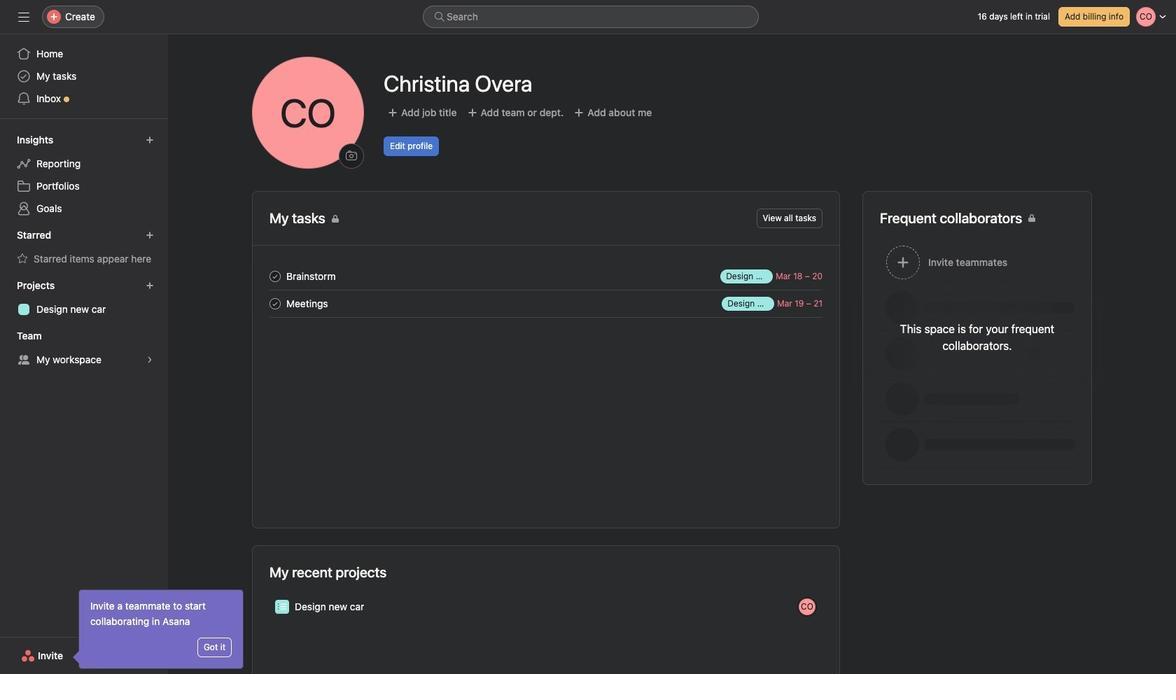 Task type: vqa. For each thing, say whether or not it's contained in the screenshot.
tooltip
yes



Task type: locate. For each thing, give the bounding box(es) containing it.
3 list item from the top
[[253, 594, 840, 620]]

Mark complete checkbox
[[267, 268, 284, 285], [267, 295, 284, 312]]

tooltip
[[75, 590, 243, 669]]

teams element
[[0, 324, 168, 374]]

upload new photo image
[[252, 57, 364, 169], [346, 151, 357, 162]]

global element
[[0, 34, 168, 118]]

mark complete checkbox for second "list item" from the bottom of the page
[[267, 295, 284, 312]]

1 mark complete image from the top
[[267, 268, 284, 285]]

mark complete image for mark complete option corresponding to second "list item" from the bottom of the page
[[267, 295, 284, 312]]

list box
[[423, 6, 759, 28]]

1 vertical spatial mark complete image
[[267, 295, 284, 312]]

2 mark complete image from the top
[[267, 295, 284, 312]]

hide sidebar image
[[18, 11, 29, 22]]

list image
[[278, 603, 286, 611]]

mark complete image
[[267, 268, 284, 285], [267, 295, 284, 312]]

new insights image
[[146, 136, 154, 144]]

1 mark complete checkbox from the top
[[267, 268, 284, 285]]

0 vertical spatial mark complete checkbox
[[267, 268, 284, 285]]

projects element
[[0, 273, 168, 324]]

list item
[[253, 263, 840, 290], [253, 290, 840, 317], [253, 594, 840, 620]]

2 mark complete checkbox from the top
[[267, 295, 284, 312]]

insights element
[[0, 127, 168, 223]]

starred element
[[0, 223, 168, 273]]

1 vertical spatial mark complete checkbox
[[267, 295, 284, 312]]

0 vertical spatial mark complete image
[[267, 268, 284, 285]]



Task type: describe. For each thing, give the bounding box(es) containing it.
2 list item from the top
[[253, 290, 840, 317]]

see details, my workspace image
[[146, 356, 154, 364]]

1 list item from the top
[[253, 263, 840, 290]]

mark complete image for mark complete option related to third "list item" from the bottom
[[267, 268, 284, 285]]

add items to starred image
[[146, 231, 154, 239]]

new project or portfolio image
[[146, 281, 154, 290]]

mark complete checkbox for third "list item" from the bottom
[[267, 268, 284, 285]]



